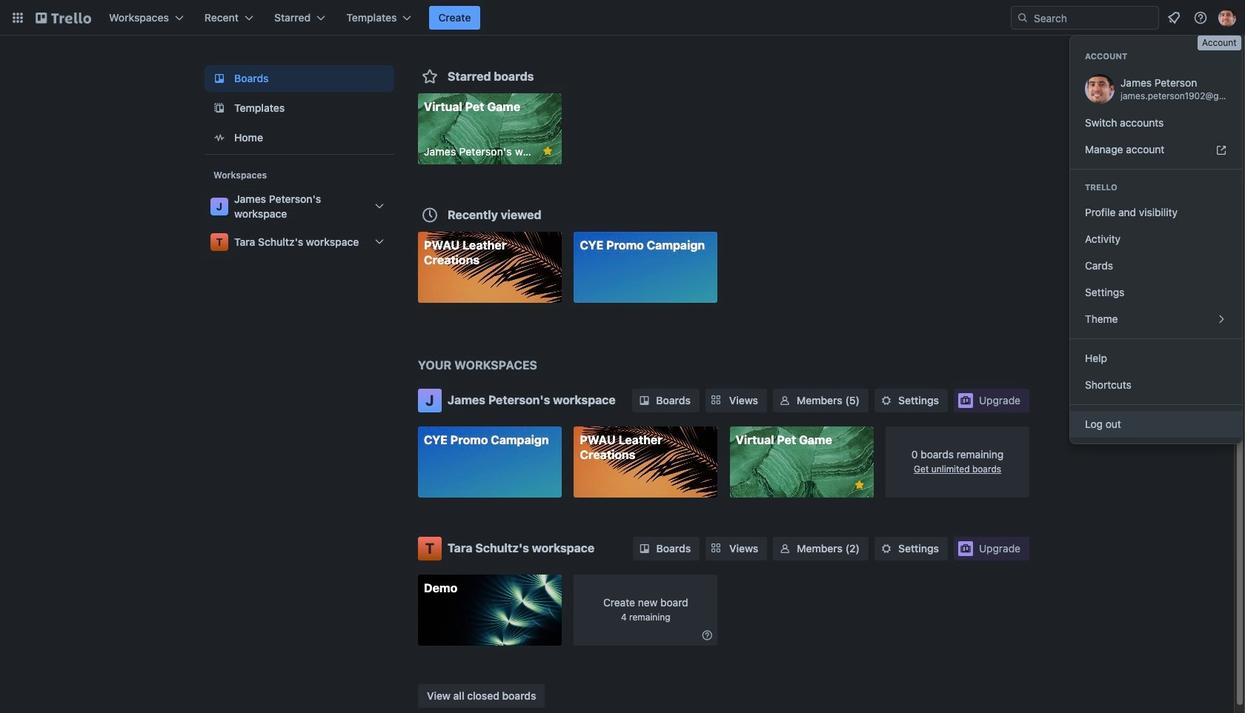 Task type: describe. For each thing, give the bounding box(es) containing it.
james peterson (jamespeterson93) image inside primary element
[[1218, 9, 1236, 27]]

primary element
[[0, 0, 1245, 36]]

back to home image
[[36, 6, 91, 30]]

1 vertical spatial click to unstar this board. it will be removed from your starred list. image
[[853, 479, 866, 492]]

0 vertical spatial click to unstar this board. it will be removed from your starred list. image
[[541, 145, 554, 158]]

Search field
[[1011, 6, 1159, 30]]

template board image
[[210, 99, 228, 117]]



Task type: vqa. For each thing, say whether or not it's contained in the screenshot.
the right boards
no



Task type: locate. For each thing, give the bounding box(es) containing it.
james peterson (jamespeterson93) image
[[1218, 9, 1236, 27], [1085, 74, 1115, 104]]

0 vertical spatial sm image
[[879, 394, 894, 408]]

1 horizontal spatial sm image
[[700, 628, 715, 643]]

click to unstar this board. it will be removed from your starred list. image
[[541, 145, 554, 158], [853, 479, 866, 492]]

1 horizontal spatial james peterson (jamespeterson93) image
[[1218, 9, 1236, 27]]

0 vertical spatial james peterson (jamespeterson93) image
[[1218, 9, 1236, 27]]

1 vertical spatial sm image
[[637, 541, 652, 556]]

tooltip
[[1198, 36, 1241, 50]]

sm image
[[637, 394, 652, 408], [777, 394, 792, 408], [778, 541, 792, 556], [879, 541, 894, 556]]

1 horizontal spatial click to unstar this board. it will be removed from your starred list. image
[[853, 479, 866, 492]]

james peterson (jamespeterson93) image right "open information menu" icon
[[1218, 9, 1236, 27]]

2 vertical spatial sm image
[[700, 628, 715, 643]]

james peterson (jamespeterson93) image down search field
[[1085, 74, 1115, 104]]

1 vertical spatial james peterson (jamespeterson93) image
[[1085, 74, 1115, 104]]

open information menu image
[[1193, 10, 1208, 25]]

2 horizontal spatial sm image
[[879, 394, 894, 408]]

0 horizontal spatial james peterson (jamespeterson93) image
[[1085, 74, 1115, 104]]

0 notifications image
[[1165, 9, 1183, 27]]

0 horizontal spatial sm image
[[637, 541, 652, 556]]

board image
[[210, 70, 228, 87]]

sm image
[[879, 394, 894, 408], [637, 541, 652, 556], [700, 628, 715, 643]]

search image
[[1017, 12, 1029, 24]]

home image
[[210, 129, 228, 147]]

0 horizontal spatial click to unstar this board. it will be removed from your starred list. image
[[541, 145, 554, 158]]



